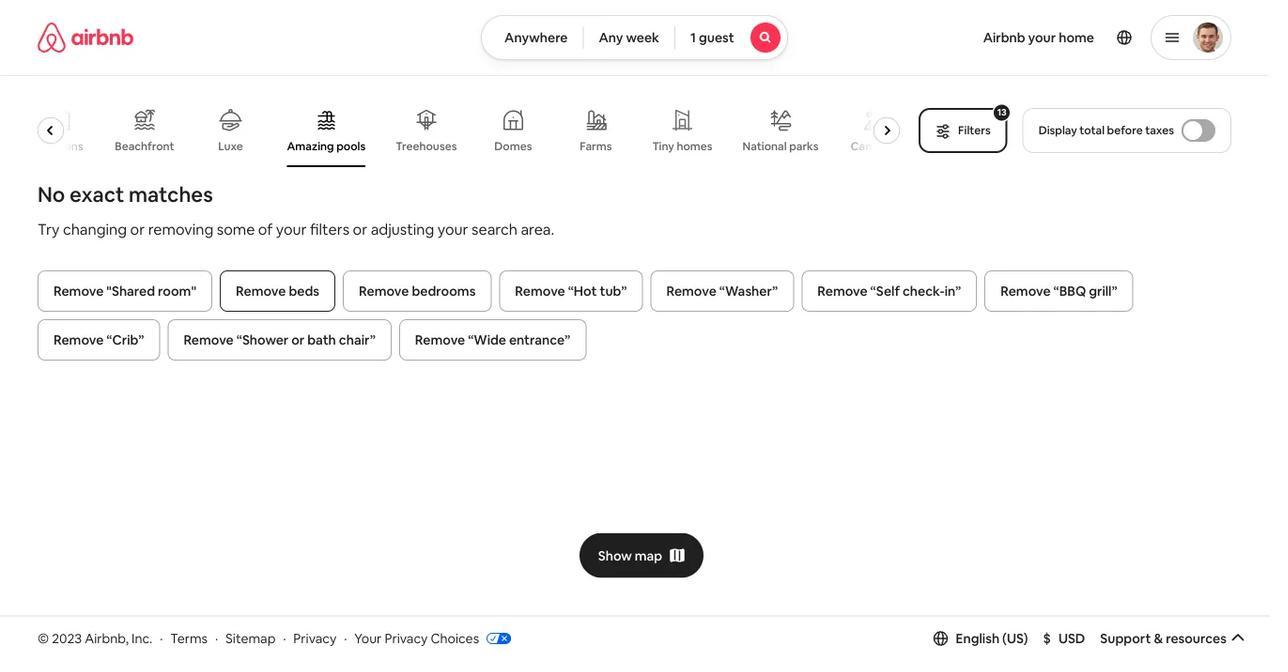 Task type: locate. For each thing, give the bounding box(es) containing it.
$ usd
[[1044, 631, 1086, 647]]

1 privacy from the left
[[294, 630, 337, 647]]

airbnb
[[984, 29, 1026, 46]]

filters
[[959, 123, 991, 138]]

remove beds link
[[220, 271, 336, 312]]

filters button
[[919, 108, 1008, 153]]

remove "shared room"
[[54, 283, 196, 300]]

or down no exact matches in the top left of the page
[[130, 219, 145, 239]]

try
[[38, 219, 60, 239]]

adjusting
[[371, 219, 435, 239]]

"crib"
[[107, 332, 144, 349]]

some
[[217, 219, 255, 239]]

your
[[1029, 29, 1057, 46], [276, 219, 307, 239], [438, 219, 469, 239]]

privacy
[[294, 630, 337, 647], [385, 630, 428, 647]]

None search field
[[481, 15, 789, 60]]

national parks
[[744, 139, 820, 153]]

total
[[1080, 123, 1105, 138]]

1 horizontal spatial or
[[292, 332, 305, 349]]

remove "self check-in" link
[[802, 271, 978, 312]]

terms link
[[170, 630, 208, 647]]

your
[[355, 630, 382, 647]]

privacy left your
[[294, 630, 337, 647]]

changing
[[63, 219, 127, 239]]

support & resources
[[1101, 631, 1228, 647]]

english (us)
[[956, 631, 1029, 647]]

your inside the profile element
[[1029, 29, 1057, 46]]

any week
[[599, 29, 660, 46]]

airbnb your home link
[[973, 18, 1106, 57]]

terms
[[170, 630, 208, 647]]

tiny
[[653, 139, 675, 154]]

tub"
[[600, 283, 627, 300]]

remove left "hot
[[515, 283, 566, 300]]

or left bath
[[292, 332, 305, 349]]

(us)
[[1003, 631, 1029, 647]]

remove inside "link"
[[184, 332, 234, 349]]

0 horizontal spatial or
[[130, 219, 145, 239]]

home
[[1060, 29, 1095, 46]]

remove for remove beds
[[236, 283, 286, 300]]

grill"
[[1090, 283, 1118, 300]]

your right of
[[276, 219, 307, 239]]

remove "shared room" link
[[38, 271, 212, 312]]

3 · from the left
[[283, 630, 286, 647]]

remove bedrooms
[[359, 283, 476, 300]]

none search field containing anywhere
[[481, 15, 789, 60]]

&
[[1155, 631, 1164, 647]]

display total before taxes button
[[1023, 108, 1232, 153]]

area.
[[521, 219, 555, 239]]

inc.
[[132, 630, 153, 647]]

remove beds
[[236, 283, 320, 300]]

support
[[1101, 631, 1152, 647]]

homes
[[678, 139, 713, 154]]

remove "wide entrance" link
[[399, 320, 587, 361]]

national
[[744, 139, 788, 153]]

luxe
[[219, 139, 244, 154]]

remove up chair"
[[359, 283, 409, 300]]

terms · sitemap · privacy
[[170, 630, 337, 647]]

tiny homes
[[653, 139, 713, 154]]

removing
[[148, 219, 214, 239]]

remove "hot tub"
[[515, 283, 627, 300]]

remove left "shower
[[184, 332, 234, 349]]

room"
[[158, 283, 196, 300]]

remove left ""self" at the top
[[818, 283, 868, 300]]

guest
[[699, 29, 735, 46]]

pools
[[337, 139, 366, 154]]

english
[[956, 631, 1000, 647]]

your privacy choices
[[355, 630, 479, 647]]

· left your
[[344, 630, 347, 647]]

0 horizontal spatial privacy
[[294, 630, 337, 647]]

remove "washer" link
[[651, 271, 795, 312]]

0 horizontal spatial your
[[276, 219, 307, 239]]

privacy right your
[[385, 630, 428, 647]]

remove left "shared
[[54, 283, 104, 300]]

domes
[[495, 139, 533, 154]]

· right the terms
[[215, 630, 218, 647]]

$
[[1044, 631, 1052, 647]]

remove left "wide
[[415, 332, 465, 349]]

1 horizontal spatial privacy
[[385, 630, 428, 647]]

taxes
[[1146, 123, 1175, 138]]

your left search
[[438, 219, 469, 239]]

profile element
[[811, 0, 1232, 75]]

remove "crib" link
[[38, 320, 160, 361]]

group containing national parks
[[33, 94, 908, 167]]

exact
[[70, 181, 124, 208]]

remove left "washer"
[[667, 283, 717, 300]]

2 · from the left
[[215, 630, 218, 647]]

mansions
[[34, 139, 84, 154]]

"bbq
[[1054, 283, 1087, 300]]

· left privacy link
[[283, 630, 286, 647]]

or inside remove "shower or bath chair" "link"
[[292, 332, 305, 349]]

"shower
[[237, 332, 289, 349]]

1 horizontal spatial your
[[438, 219, 469, 239]]

or right filters
[[353, 219, 368, 239]]

group
[[33, 94, 908, 167]]

"wide
[[468, 332, 507, 349]]

remove "crib"
[[54, 332, 144, 349]]

sitemap link
[[226, 630, 276, 647]]

choices
[[431, 630, 479, 647]]

chair"
[[339, 332, 376, 349]]

remove for remove "self check-in"
[[818, 283, 868, 300]]

2023
[[52, 630, 82, 647]]

remove for remove "hot tub"
[[515, 283, 566, 300]]

remove for remove bedrooms
[[359, 283, 409, 300]]

remove
[[54, 283, 104, 300], [236, 283, 286, 300], [359, 283, 409, 300], [515, 283, 566, 300], [667, 283, 717, 300], [818, 283, 868, 300], [1001, 283, 1051, 300], [54, 332, 104, 349], [184, 332, 234, 349], [415, 332, 465, 349]]

remove inside 'link'
[[359, 283, 409, 300]]

or
[[130, 219, 145, 239], [353, 219, 368, 239], [292, 332, 305, 349]]

remove for remove "bbq grill"
[[1001, 283, 1051, 300]]

remove left the "crib"
[[54, 332, 104, 349]]

amazing
[[288, 139, 335, 154]]

· right inc.
[[160, 630, 163, 647]]

matches
[[129, 181, 213, 208]]

2 horizontal spatial your
[[1029, 29, 1057, 46]]

remove bedrooms link
[[343, 271, 492, 312]]

remove left beds
[[236, 283, 286, 300]]

remove left "bbq
[[1001, 283, 1051, 300]]

your left home
[[1029, 29, 1057, 46]]



Task type: describe. For each thing, give the bounding box(es) containing it.
"washer"
[[720, 283, 779, 300]]

"self
[[871, 283, 900, 300]]

remove for remove "shower or bath chair"
[[184, 332, 234, 349]]

support & resources button
[[1101, 631, 1246, 647]]

resources
[[1167, 631, 1228, 647]]

remove "bbq grill" link
[[985, 271, 1134, 312]]

anywhere
[[505, 29, 568, 46]]

entrance"
[[509, 332, 571, 349]]

sitemap
[[226, 630, 276, 647]]

or for removing
[[130, 219, 145, 239]]

remove "shower or bath chair"
[[184, 332, 376, 349]]

usd
[[1059, 631, 1086, 647]]

remove "self check-in"
[[818, 283, 962, 300]]

remove for remove "washer"
[[667, 283, 717, 300]]

any week button
[[583, 15, 676, 60]]

remove for remove "crib"
[[54, 332, 104, 349]]

remove for remove "shared room"
[[54, 283, 104, 300]]

bath
[[308, 332, 336, 349]]

filters
[[310, 219, 350, 239]]

2 horizontal spatial or
[[353, 219, 368, 239]]

4 · from the left
[[344, 630, 347, 647]]

english (us) button
[[934, 631, 1029, 647]]

1 · from the left
[[160, 630, 163, 647]]

in"
[[945, 283, 962, 300]]

before
[[1108, 123, 1144, 138]]

airbnb,
[[85, 630, 129, 647]]

privacy link
[[294, 630, 337, 647]]

farms
[[581, 139, 613, 154]]

©
[[38, 630, 49, 647]]

"hot
[[568, 283, 597, 300]]

or for bath
[[292, 332, 305, 349]]

anywhere button
[[481, 15, 584, 60]]

of
[[258, 219, 273, 239]]

remove "hot tub" link
[[499, 271, 643, 312]]

1 guest
[[691, 29, 735, 46]]

display total before taxes
[[1039, 123, 1175, 138]]

remove "bbq grill"
[[1001, 283, 1118, 300]]

airbnb your home
[[984, 29, 1095, 46]]

"shared
[[107, 283, 155, 300]]

© 2023 airbnb, inc. ·
[[38, 630, 163, 647]]

remove "wide entrance"
[[415, 332, 571, 349]]

remove for remove "wide entrance"
[[415, 332, 465, 349]]

show map
[[599, 548, 663, 565]]

any
[[599, 29, 624, 46]]

map
[[635, 548, 663, 565]]

show map button
[[580, 534, 704, 579]]

remove "shower or bath chair" link
[[168, 320, 392, 361]]

1 guest button
[[675, 15, 789, 60]]

your privacy choices link
[[355, 630, 511, 649]]

parks
[[790, 139, 820, 153]]

amazing pools
[[288, 139, 366, 154]]

no
[[38, 181, 65, 208]]

show
[[599, 548, 632, 565]]

try changing or removing some of your filters or adjusting your search area.
[[38, 219, 555, 239]]

2 privacy from the left
[[385, 630, 428, 647]]

1
[[691, 29, 696, 46]]

beachfront
[[115, 139, 175, 154]]

search
[[472, 219, 518, 239]]

display
[[1039, 123, 1078, 138]]

treehouses
[[396, 139, 458, 154]]

bedrooms
[[412, 283, 476, 300]]

camping
[[852, 139, 900, 154]]

week
[[626, 29, 660, 46]]

no exact matches
[[38, 181, 213, 208]]

beds
[[289, 283, 320, 300]]



Task type: vqa. For each thing, say whether or not it's contained in the screenshot.
""CRIB""
yes



